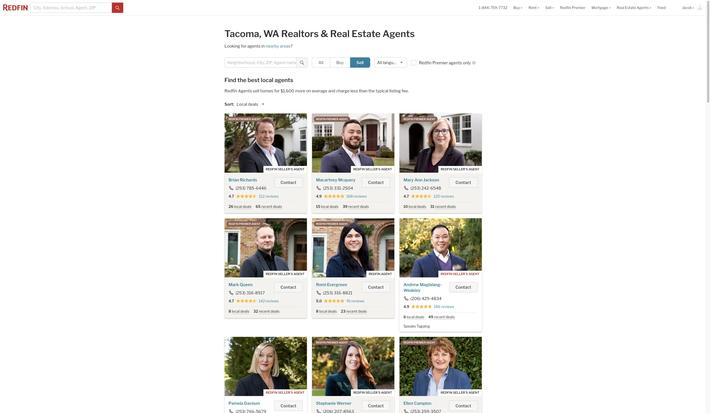 Task type: locate. For each thing, give the bounding box(es) containing it.
0 horizontal spatial rating 4.9 out of 5 element
[[324, 194, 345, 199]]

recent right 39
[[348, 204, 359, 209]]

recent right 31
[[435, 204, 446, 209]]

reviews right 168
[[354, 194, 367, 198]]

1 horizontal spatial 8
[[316, 309, 319, 314]]

1 horizontal spatial premier
[[572, 6, 586, 10]]

2 vertical spatial redfin
[[225, 89, 237, 93]]

premier inside button
[[572, 6, 586, 10]]

local right 26
[[234, 204, 242, 209]]

1-844-759-7732
[[479, 6, 508, 10]]

ellen campion
[[404, 401, 432, 406]]

rating 4.9 out of 5 element down (206) 429-4834 button
[[412, 305, 432, 309]]

redfin premier agent for richards
[[229, 118, 261, 121]]

redfin agent
[[369, 272, 392, 276]]

sell right buy option
[[357, 60, 364, 65]]

recent for (253) 316-8821
[[346, 309, 357, 314]]

0 horizontal spatial 8
[[229, 309, 231, 314]]

(253) 316-8917
[[236, 291, 265, 296]]

▾ right jacob
[[693, 6, 695, 10]]

all left languages on the right top of the page
[[377, 60, 382, 65]]

316-
[[247, 291, 255, 296], [334, 291, 343, 296]]

local for mary ann jackson
[[409, 204, 417, 209]]

2 8 from the left
[[316, 309, 319, 314]]

agents left in
[[247, 44, 261, 49]]

real estate agents ▾
[[617, 6, 652, 10]]

rating 4.9 out of 5 element for 331-
[[324, 194, 345, 199]]

mark
[[229, 282, 239, 287]]

contact button
[[274, 177, 303, 188], [362, 177, 390, 188], [449, 177, 478, 188], [274, 282, 303, 292], [362, 282, 390, 292], [449, 282, 478, 292], [274, 401, 303, 411], [362, 401, 390, 411], [449, 401, 478, 411]]

1 ▾ from the left
[[521, 6, 523, 10]]

sort:
[[225, 102, 234, 107]]

rating 4.7 out of 5 element down (253) 316-8917 button
[[236, 299, 257, 304]]

(253) 316-8821 button
[[316, 291, 353, 296]]

deals
[[248, 102, 258, 107], [243, 204, 252, 209], [273, 204, 282, 209], [330, 204, 339, 209], [360, 204, 369, 209], [417, 204, 426, 209], [447, 204, 456, 209], [241, 309, 249, 314], [271, 309, 280, 314], [328, 309, 337, 314], [358, 309, 367, 314], [416, 315, 424, 319], [446, 315, 455, 319]]

typical
[[376, 89, 389, 93]]

6 ▾ from the left
[[693, 6, 695, 10]]

0 vertical spatial for
[[241, 44, 247, 49]]

39
[[343, 204, 348, 209]]

1 horizontal spatial all
[[377, 60, 382, 65]]

option group
[[312, 57, 370, 68]]

rating 4.7 out of 5 element
[[236, 194, 257, 199], [411, 194, 432, 199], [236, 299, 257, 304]]

reviews right 212
[[266, 194, 279, 198]]

less
[[351, 89, 358, 93]]

0 vertical spatial real
[[617, 6, 625, 10]]

local right 6
[[407, 315, 415, 319]]

1 all from the left
[[319, 60, 324, 65]]

32
[[254, 309, 258, 314]]

the right find
[[238, 77, 247, 83]]

reviews right 186
[[441, 305, 454, 309]]

759-
[[491, 6, 499, 10]]

andrew
[[404, 282, 419, 287]]

looking
[[225, 44, 240, 49]]

4.9 up 15
[[316, 194, 322, 198]]

sell right rent ▾
[[546, 6, 552, 10]]

1 horizontal spatial 4.9
[[404, 305, 409, 309]]

mark queen
[[229, 282, 253, 287]]

(206)
[[411, 296, 421, 301]]

1 horizontal spatial 316-
[[334, 291, 343, 296]]

sell
[[546, 6, 552, 10], [357, 60, 364, 65]]

4.7 up 26
[[229, 194, 234, 198]]

real right &
[[330, 28, 350, 39]]

0 horizontal spatial real
[[330, 28, 350, 39]]

(253) 331-2504 button
[[316, 186, 354, 191]]

▾ right rent ▾
[[553, 6, 554, 10]]

▾ left feed
[[650, 6, 652, 10]]

65
[[256, 204, 261, 209]]

seller's for photo of mark queen
[[278, 272, 293, 276]]

local left 32
[[232, 309, 240, 314]]

all right submit search icon
[[319, 60, 324, 65]]

rating 4.9 out of 5 element down (253) 331-2504 button
[[324, 194, 345, 199]]

1 vertical spatial rating 4.9 out of 5 element
[[412, 305, 432, 309]]

local for andrew maglalang- weakley
[[407, 315, 415, 319]]

0 vertical spatial redfin
[[560, 6, 571, 10]]

&
[[321, 28, 328, 39]]

deals left 39
[[330, 204, 339, 209]]

1 vertical spatial 4.9
[[404, 305, 409, 309]]

3 ▾ from the left
[[553, 6, 554, 10]]

rating 4.7 out of 5 element down (253) 785-6446 button
[[236, 194, 257, 199]]

buy right 7732
[[514, 6, 520, 10]]

brian richards
[[229, 178, 257, 182]]

Sell radio
[[350, 57, 370, 68]]

1 vertical spatial buy
[[336, 60, 344, 65]]

contact for 8917
[[281, 285, 296, 290]]

0 horizontal spatial premier
[[433, 60, 448, 65]]

2 all from the left
[[377, 60, 382, 65]]

186 reviews
[[434, 305, 454, 309]]

tacoma, wa realtors & real estate agents
[[225, 28, 415, 39]]

1 vertical spatial redfin
[[419, 60, 432, 65]]

mary
[[404, 178, 414, 182]]

2 horizontal spatial agents
[[449, 60, 462, 65]]

0 horizontal spatial sell
[[357, 60, 364, 65]]

reviews right 142
[[266, 299, 279, 303]]

0 horizontal spatial estate
[[352, 28, 381, 39]]

Neighborhood, City, ZIP, Agent name search field
[[225, 57, 297, 68]]

(253) down ann on the right top of the page
[[411, 186, 421, 191]]

8 down (253) 316-8917 button
[[229, 309, 231, 314]]

all inside all option
[[319, 60, 324, 65]]

4.7 down mark at the bottom left
[[229, 299, 234, 303]]

1 horizontal spatial agents
[[383, 28, 415, 39]]

0 horizontal spatial 4.9
[[316, 194, 322, 198]]

the
[[238, 77, 247, 83], [369, 89, 375, 93]]

deals up speaks tagalog
[[416, 315, 424, 319]]

macartney mcquery link
[[316, 178, 356, 182]]

49 recent deals
[[429, 315, 455, 319]]

reviews for (206) 429-4834
[[441, 305, 454, 309]]

0 horizontal spatial buy
[[336, 60, 344, 65]]

0 horizontal spatial agents
[[247, 44, 261, 49]]

rating 4.7 out of 5 element down (253) 242-6548 button
[[411, 194, 432, 199]]

agents
[[247, 44, 261, 49], [449, 60, 462, 65], [275, 77, 293, 83]]

mortgage ▾ button
[[589, 0, 614, 15]]

estate
[[625, 6, 636, 10], [352, 28, 381, 39]]

all
[[319, 60, 324, 65], [377, 60, 382, 65]]

reviews right 120 at the top right
[[441, 194, 454, 198]]

▾ for jacob ▾
[[693, 6, 695, 10]]

agents for for
[[247, 44, 261, 49]]

recent right "23"
[[346, 309, 357, 314]]

0 vertical spatial the
[[238, 77, 247, 83]]

redfin premier agent for queen
[[229, 222, 261, 226]]

stephanie werner
[[316, 401, 352, 406]]

1 horizontal spatial 8 local deals
[[316, 309, 337, 314]]

0 horizontal spatial for
[[241, 44, 247, 49]]

1 vertical spatial the
[[369, 89, 375, 93]]

speaks
[[404, 324, 416, 328]]

0 horizontal spatial 8 local deals
[[229, 309, 249, 314]]

buy right all option
[[336, 60, 344, 65]]

more
[[295, 89, 305, 93]]

reviews for (253) 242-6548
[[441, 194, 454, 198]]

1 8 local deals from the left
[[229, 309, 249, 314]]

photo of brian richards image
[[225, 114, 307, 173]]

All radio
[[312, 57, 330, 68]]

1 316- from the left
[[247, 291, 255, 296]]

0 vertical spatial agents
[[637, 6, 649, 10]]

agents up $1,600 in the top left of the page
[[275, 77, 293, 83]]

2 vertical spatial agents
[[275, 77, 293, 83]]

feed button
[[655, 0, 679, 15]]

0 horizontal spatial the
[[238, 77, 247, 83]]

1 horizontal spatial agents
[[275, 77, 293, 83]]

0 vertical spatial sell
[[546, 6, 552, 10]]

for right the "looking"
[[241, 44, 247, 49]]

reviews right 91
[[352, 299, 365, 303]]

1 vertical spatial real
[[330, 28, 350, 39]]

▾ left rent
[[521, 6, 523, 10]]

charge
[[336, 89, 350, 93]]

(253) down macartney
[[323, 186, 333, 191]]

23 recent deals
[[341, 309, 367, 314]]

premier for richards
[[239, 118, 251, 121]]

real inside real estate agents ▾ link
[[617, 6, 625, 10]]

1 horizontal spatial sell
[[546, 6, 552, 10]]

2 ▾ from the left
[[538, 6, 539, 10]]

sell inside option
[[357, 60, 364, 65]]

brian
[[229, 178, 239, 182]]

seller's for photo of stephanie werner
[[366, 391, 381, 395]]

redfin seller's agent for photo of brian richards
[[266, 167, 305, 171]]

1 vertical spatial for
[[274, 89, 280, 93]]

2 horizontal spatial agents
[[637, 6, 649, 10]]

recent right 32
[[259, 309, 270, 314]]

(206) 429-4834 button
[[404, 296, 442, 301]]

redfin inside button
[[560, 6, 571, 10]]

▾ right mortgage on the right top of page
[[609, 6, 611, 10]]

(253) 316-8821
[[323, 291, 353, 296]]

local for macartney mcquery
[[321, 204, 329, 209]]

0 horizontal spatial redfin
[[225, 89, 237, 93]]

(253) down mark queen link
[[236, 291, 246, 296]]

deals left 32
[[241, 309, 249, 314]]

8 down the 5.0
[[316, 309, 319, 314]]

316- down queen
[[247, 291, 255, 296]]

buy inside dropdown button
[[514, 6, 520, 10]]

0 vertical spatial buy
[[514, 6, 520, 10]]

15 local deals
[[316, 204, 339, 209]]

redfin for redfin premier agents only
[[419, 60, 432, 65]]

the right than
[[369, 89, 375, 93]]

5.0
[[316, 299, 322, 303]]

4.9 up 6
[[404, 305, 409, 309]]

reviews
[[266, 194, 279, 198], [354, 194, 367, 198], [441, 194, 454, 198], [266, 299, 279, 303], [352, 299, 365, 303], [441, 305, 454, 309]]

1 horizontal spatial rating 4.9 out of 5 element
[[412, 305, 432, 309]]

4.7 for (253) 316-8917
[[229, 299, 234, 303]]

8 for (253) 316-8917
[[229, 309, 231, 314]]

contact button for (253) 316-8917
[[274, 282, 303, 292]]

2 8 local deals from the left
[[316, 309, 337, 314]]

(253) for (253) 785-6446
[[236, 186, 246, 191]]

316- down evergreen
[[334, 291, 343, 296]]

(253)
[[236, 186, 246, 191], [323, 186, 333, 191], [411, 186, 421, 191], [236, 291, 246, 296], [323, 291, 333, 296]]

contact
[[281, 180, 296, 185], [368, 180, 384, 185], [456, 180, 471, 185], [281, 285, 296, 290], [368, 285, 384, 290], [456, 285, 471, 290], [281, 404, 296, 408], [368, 404, 384, 408], [456, 404, 471, 408]]

sell inside dropdown button
[[546, 6, 552, 10]]

buy inside option
[[336, 60, 344, 65]]

speaks tagalog
[[404, 324, 430, 328]]

0 vertical spatial 4.9
[[316, 194, 322, 198]]

macartney
[[316, 178, 337, 182]]

4 ▾ from the left
[[609, 6, 611, 10]]

contact for 4834
[[456, 285, 471, 290]]

0 horizontal spatial 316-
[[247, 291, 255, 296]]

1 vertical spatial estate
[[352, 28, 381, 39]]

(253) down remi evergreen in the bottom of the page
[[323, 291, 333, 296]]

▾ right rent
[[538, 6, 539, 10]]

areas
[[280, 44, 291, 49]]

recent right 65
[[261, 204, 272, 209]]

0 horizontal spatial agents
[[238, 89, 252, 93]]

local right 10
[[409, 204, 417, 209]]

2 vertical spatial agents
[[238, 89, 252, 93]]

andrew maglalang- weakley
[[404, 282, 442, 293]]

1 horizontal spatial estate
[[625, 6, 636, 10]]

1 horizontal spatial buy
[[514, 6, 520, 10]]

1 vertical spatial premier
[[433, 60, 448, 65]]

8
[[229, 309, 231, 314], [316, 309, 319, 314]]

deals down 186 reviews
[[446, 315, 455, 319]]

15
[[316, 204, 320, 209]]

0 vertical spatial rating 4.9 out of 5 element
[[324, 194, 345, 199]]

photo of remi evergreen image
[[312, 218, 394, 278]]

local for brian richards
[[234, 204, 242, 209]]

real right the mortgage ▾
[[617, 6, 625, 10]]

▾ for mortgage ▾
[[609, 6, 611, 10]]

2 horizontal spatial redfin
[[560, 6, 571, 10]]

brian richards link
[[229, 178, 257, 182]]

recent for (253) 331-2504
[[348, 204, 359, 209]]

option group containing all
[[312, 57, 370, 68]]

feed
[[658, 6, 666, 10]]

seller's for photo of ellen campion
[[453, 391, 468, 395]]

local right 15
[[321, 204, 329, 209]]

4.7 for (253) 242-6548
[[404, 194, 409, 198]]

1 vertical spatial agents
[[449, 60, 462, 65]]

(253) down 'brian richards' link
[[236, 186, 246, 191]]

0 horizontal spatial all
[[319, 60, 324, 65]]

real
[[617, 6, 625, 10], [330, 28, 350, 39]]

4834
[[431, 296, 442, 301]]

recent right 49
[[434, 315, 445, 319]]

4.7 up 10
[[404, 194, 409, 198]]

rating 4.9 out of 5 element
[[324, 194, 345, 199], [412, 305, 432, 309]]

91
[[347, 299, 351, 303]]

photo of andrew maglalang-weakley image
[[400, 218, 482, 278]]

8 local deals down the 5.0
[[316, 309, 337, 314]]

redfin
[[229, 118, 238, 121], [316, 118, 326, 121], [404, 118, 413, 121], [266, 167, 278, 171], [353, 167, 365, 171], [441, 167, 453, 171], [229, 222, 238, 226], [316, 222, 326, 226], [266, 272, 278, 276], [369, 272, 381, 276], [441, 272, 453, 276], [316, 341, 326, 344], [404, 341, 413, 344], [266, 391, 278, 395], [353, 391, 365, 395], [441, 391, 453, 395]]

premier for mcquery
[[326, 118, 338, 121]]

all for all languages
[[377, 60, 382, 65]]

local down the 5.0
[[319, 309, 327, 314]]

0 vertical spatial agents
[[247, 44, 261, 49]]

premier for queen
[[239, 222, 251, 226]]

stephanie
[[316, 401, 336, 406]]

deals down 120 reviews
[[447, 204, 456, 209]]

jackson
[[424, 178, 439, 182]]

redfin for redfin agents sell homes for $1,600 more on average and charge less than the typical listing fee.
[[225, 89, 237, 93]]

0 vertical spatial estate
[[625, 6, 636, 10]]

(253) 785-6446 button
[[229, 186, 267, 191]]

8 local deals
[[229, 309, 249, 314], [316, 309, 337, 314]]

rent
[[529, 6, 537, 10]]

reviews for (253) 785-6446
[[266, 194, 279, 198]]

1 horizontal spatial redfin
[[419, 60, 432, 65]]

(253) 331-2504
[[323, 186, 353, 191]]

for right homes
[[274, 89, 280, 93]]

redfin for redfin premier
[[560, 6, 571, 10]]

local for mark queen
[[232, 309, 240, 314]]

142 reviews
[[259, 299, 279, 303]]

8 local deals left 32
[[229, 309, 249, 314]]

sell
[[253, 89, 259, 93]]

2 316- from the left
[[334, 291, 343, 296]]

estate inside dropdown button
[[625, 6, 636, 10]]

agents left the only
[[449, 60, 462, 65]]

rating 4.9 out of 5 element for 429-
[[412, 305, 432, 309]]

agents
[[637, 6, 649, 10], [383, 28, 415, 39], [238, 89, 252, 93]]

rent ▾
[[529, 6, 539, 10]]

1 8 from the left
[[229, 309, 231, 314]]

242-
[[422, 186, 431, 191]]

2504
[[343, 186, 353, 191]]

contact button for (253) 331-2504
[[362, 177, 390, 188]]

stephanie werner link
[[316, 401, 352, 406]]

1 vertical spatial sell
[[357, 60, 364, 65]]

1 horizontal spatial real
[[617, 6, 625, 10]]

0 vertical spatial premier
[[572, 6, 586, 10]]



Task type: describe. For each thing, give the bounding box(es) containing it.
168
[[347, 194, 353, 198]]

redfin seller's agent for photo of macartney mcquery
[[353, 167, 392, 171]]

?
[[291, 44, 293, 49]]

redfin premier
[[560, 6, 586, 10]]

photo of pamela davison image
[[225, 337, 307, 396]]

120
[[434, 194, 440, 198]]

ann
[[415, 178, 423, 182]]

8 for (253) 316-8821
[[316, 309, 319, 314]]

redfin premier agent for ann
[[404, 118, 436, 121]]

werner
[[337, 401, 352, 406]]

reviews for (253) 331-2504
[[354, 194, 367, 198]]

1 horizontal spatial the
[[369, 89, 375, 93]]

deals right local
[[248, 102, 258, 107]]

31
[[430, 204, 435, 209]]

deals down rating 5.0 out of 5 element
[[328, 309, 337, 314]]

recent for (253) 242-6548
[[435, 204, 446, 209]]

richards
[[240, 178, 257, 182]]

Buy radio
[[330, 57, 350, 68]]

submit search image
[[300, 61, 304, 65]]

120 reviews
[[434, 194, 454, 198]]

39 recent deals
[[343, 204, 369, 209]]

real estate agents ▾ link
[[617, 0, 652, 15]]

sell ▾ button
[[546, 0, 554, 15]]

4.9 for (253)
[[316, 194, 322, 198]]

(253) for (253) 242-6548
[[411, 186, 421, 191]]

only
[[463, 60, 471, 65]]

49
[[429, 315, 433, 319]]

deals left 31
[[417, 204, 426, 209]]

local deals
[[237, 102, 258, 107]]

realtors
[[281, 28, 319, 39]]

remi
[[316, 282, 326, 287]]

and
[[328, 89, 335, 93]]

rating 5.0 out of 5 element
[[324, 299, 345, 304]]

campion
[[414, 401, 432, 406]]

contact button for (253) 785-6446
[[274, 177, 303, 188]]

local up homes
[[261, 77, 274, 83]]

premier for ann
[[414, 118, 426, 121]]

▾ for rent ▾
[[538, 6, 539, 10]]

rating 4.7 out of 5 element for 316-
[[236, 299, 257, 304]]

redfin seller's agent for photo of ellen campion
[[441, 391, 480, 395]]

wa
[[263, 28, 279, 39]]

ellen
[[404, 401, 413, 406]]

queen
[[240, 282, 253, 287]]

316- for 8917
[[247, 291, 255, 296]]

photo of ellen campion image
[[400, 337, 482, 396]]

316- for 8821
[[334, 291, 343, 296]]

redfin seller's agent for 'photo of mary ann jackson'
[[441, 167, 480, 171]]

deals down 142 reviews
[[271, 309, 280, 314]]

deals down the "212 reviews"
[[273, 204, 282, 209]]

212
[[259, 194, 265, 198]]

City, Address, School, Agent, ZIP search field
[[31, 3, 112, 13]]

sell for sell ▾
[[546, 6, 552, 10]]

seller's for photo of brian richards
[[278, 167, 293, 171]]

rent ▾ button
[[529, 0, 539, 15]]

8 local deals for (253) 316-8821
[[316, 309, 337, 314]]

agents for premier
[[449, 60, 462, 65]]

seller's for 'photo of mary ann jackson'
[[453, 167, 468, 171]]

6 local deals
[[404, 315, 424, 319]]

deals down 91 reviews
[[358, 309, 367, 314]]

844-
[[482, 6, 491, 10]]

photo of mary ann jackson image
[[400, 114, 482, 173]]

remi evergreen link
[[316, 282, 347, 287]]

nearby areas link
[[266, 44, 291, 49]]

on
[[306, 89, 311, 93]]

redfin seller's agent for photo of mark queen
[[266, 272, 305, 276]]

rating 4.7 out of 5 element for 242-
[[411, 194, 432, 199]]

buy ▾ button
[[511, 0, 526, 15]]

mary ann jackson
[[404, 178, 439, 182]]

photo of stephanie werner image
[[312, 337, 394, 396]]

pamela davison
[[229, 401, 260, 406]]

4.7 for (253) 785-6446
[[229, 194, 234, 198]]

contact for 6446
[[281, 180, 296, 185]]

mortgage ▾
[[592, 6, 611, 10]]

sell ▾ button
[[543, 0, 557, 15]]

all for all
[[319, 60, 324, 65]]

reviews for (253) 316-8917
[[266, 299, 279, 303]]

recent for (253) 785-6446
[[261, 204, 272, 209]]

contact button for (253) 242-6548
[[449, 177, 478, 188]]

65 recent deals
[[256, 204, 282, 209]]

(253) for (253) 316-8917
[[236, 291, 246, 296]]

8917
[[255, 291, 265, 296]]

buy for buy
[[336, 60, 344, 65]]

(253) 316-8917 button
[[229, 291, 265, 296]]

homes
[[260, 89, 273, 93]]

tacoma,
[[225, 28, 262, 39]]

8 local deals for (253) 316-8917
[[229, 309, 249, 314]]

macartney mcquery
[[316, 178, 356, 182]]

best
[[248, 77, 260, 83]]

than
[[359, 89, 368, 93]]

(253) 242-6548 button
[[404, 186, 442, 191]]

evergreen
[[327, 282, 347, 287]]

local
[[237, 102, 247, 107]]

jacob
[[683, 6, 692, 10]]

8821
[[343, 291, 353, 296]]

(253) 785-6446
[[236, 186, 267, 191]]

looking for agents in nearby areas ?
[[225, 44, 293, 49]]

contact for 8821
[[368, 285, 384, 290]]

agents inside dropdown button
[[637, 6, 649, 10]]

contact button for (253) 316-8821
[[362, 282, 390, 292]]

local for remi evergreen
[[319, 309, 327, 314]]

seller's for photo of macartney mcquery
[[366, 167, 381, 171]]

reviews for (253) 316-8821
[[352, 299, 365, 303]]

submit search image
[[116, 6, 120, 10]]

26 local deals
[[229, 204, 252, 209]]

pamela davison link
[[229, 401, 260, 406]]

redfin seller's agent for photo of stephanie werner
[[353, 391, 392, 395]]

429-
[[422, 296, 431, 301]]

premier for redfin premier agents only
[[433, 60, 448, 65]]

1 horizontal spatial for
[[274, 89, 280, 93]]

contact button for (206) 429-4834
[[449, 282, 478, 292]]

recent for (206) 429-4834
[[434, 315, 445, 319]]

in
[[262, 44, 265, 49]]

all languages
[[377, 60, 403, 65]]

remi evergreen
[[316, 282, 347, 287]]

142
[[259, 299, 265, 303]]

deals left 65
[[243, 204, 252, 209]]

sell ▾
[[546, 6, 554, 10]]

average
[[312, 89, 327, 93]]

▾ for sell ▾
[[553, 6, 554, 10]]

photo of mark queen image
[[225, 218, 307, 278]]

186
[[434, 305, 441, 309]]

4.9 for (206)
[[404, 305, 409, 309]]

premier for evergreen
[[326, 222, 338, 226]]

deals down 168 reviews
[[360, 204, 369, 209]]

5 ▾ from the left
[[650, 6, 652, 10]]

▾ for buy ▾
[[521, 6, 523, 10]]

photo of macartney mcquery image
[[312, 114, 394, 173]]

331-
[[334, 186, 343, 191]]

redfin agents sell homes for $1,600 more on average and charge less than the typical listing fee.
[[225, 89, 409, 93]]

contact for 6548
[[456, 180, 471, 185]]

rating 4.7 out of 5 element for 785-
[[236, 194, 257, 199]]

23
[[341, 309, 346, 314]]

redfin premier agent for mcquery
[[316, 118, 348, 121]]

1-
[[479, 6, 482, 10]]

premier for redfin premier
[[572, 6, 586, 10]]

recent for (253) 316-8917
[[259, 309, 270, 314]]

mortgage
[[592, 6, 608, 10]]

redfin premier agent for evergreen
[[316, 222, 348, 226]]

maglalang-
[[420, 282, 442, 287]]

buy for buy ▾
[[514, 6, 520, 10]]

212 reviews
[[259, 194, 279, 198]]

(253) for (253) 316-8821
[[323, 291, 333, 296]]

contact for 2504
[[368, 180, 384, 185]]

32 recent deals
[[254, 309, 280, 314]]

(253) for (253) 331-2504
[[323, 186, 333, 191]]

785-
[[247, 186, 256, 191]]

$1,600
[[281, 89, 294, 93]]

sell for sell
[[357, 60, 364, 65]]

7732
[[499, 6, 508, 10]]

1 vertical spatial agents
[[383, 28, 415, 39]]

andrew maglalang- weakley link
[[404, 282, 442, 293]]

jacob ▾
[[683, 6, 695, 10]]



Task type: vqa. For each thing, say whether or not it's contained in the screenshot.


